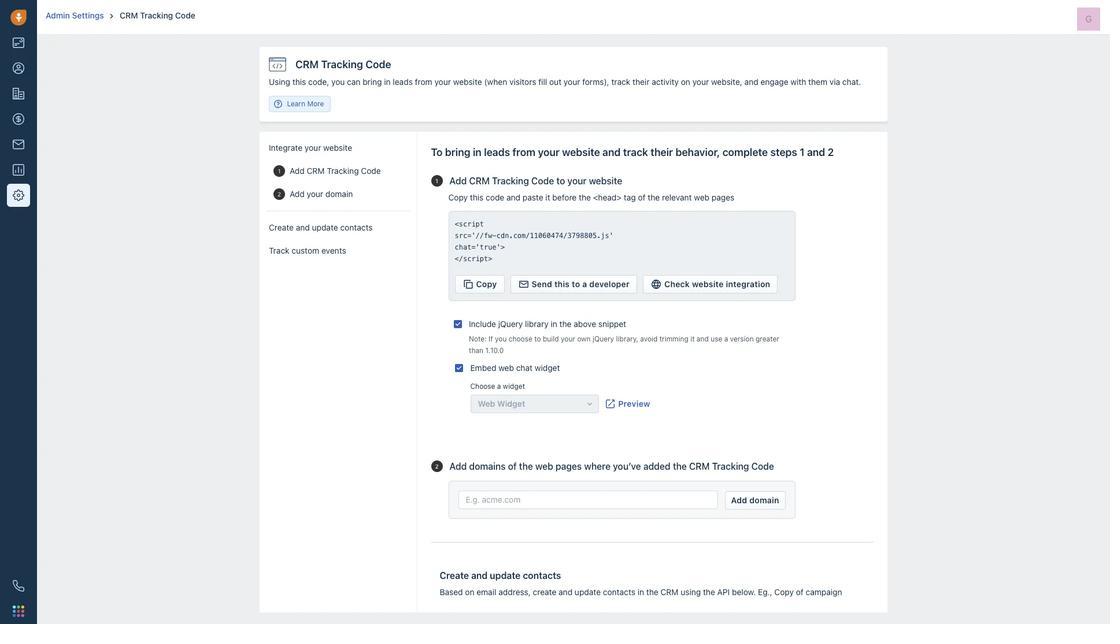 Task type: vqa. For each thing, say whether or not it's contained in the screenshot.
rightmost 2
yes



Task type: describe. For each thing, give the bounding box(es) containing it.
website inside button
[[692, 279, 724, 289]]

on
[[465, 588, 475, 598]]

0 horizontal spatial create and update contacts
[[269, 223, 373, 233]]

track
[[269, 246, 290, 256]]

preview
[[619, 399, 651, 409]]

0 vertical spatial to
[[557, 176, 565, 186]]

campaign
[[806, 588, 843, 598]]

eg.,
[[758, 588, 773, 598]]

website up copy this code and paste it before the <head> tag of the relevant web pages
[[562, 146, 600, 159]]

add for add crm tracking code to your website
[[450, 176, 467, 186]]

1.10.0
[[486, 347, 504, 355]]

<head>
[[593, 193, 622, 202]]

library
[[525, 319, 549, 329]]

before
[[553, 193, 577, 202]]

below.
[[732, 588, 756, 598]]

embed
[[471, 363, 497, 373]]

embed web chat widget
[[471, 363, 560, 373]]

crm down integrate your website
[[307, 166, 325, 176]]

1 vertical spatial update
[[490, 571, 521, 581]]

web widget button
[[471, 395, 599, 414]]

0 horizontal spatial pages
[[556, 462, 582, 472]]

update contact
[[516, 613, 574, 623]]

where
[[584, 462, 611, 472]]

add your domain
[[290, 189, 353, 199]]

a inside include jquery library in the above snippet note: if you choose to build your own jquery library, avoid trimming it and use a version greater than 1.10.0
[[725, 335, 729, 344]]

learn
[[287, 100, 305, 108]]

crm left using
[[661, 588, 679, 598]]

settings
[[72, 10, 104, 20]]

tag
[[624, 193, 636, 202]]

you
[[495, 335, 507, 344]]

add crm tracking code to your website
[[450, 176, 623, 186]]

create for update contact
[[445, 613, 471, 623]]

steps
[[771, 146, 798, 159]]

web
[[478, 399, 495, 409]]

chat
[[516, 363, 533, 373]]

1 horizontal spatial contacts
[[523, 571, 561, 581]]

to bring in leads from your website and track their behavior, complete steps 1 and 2
[[431, 146, 834, 159]]

relevant
[[662, 193, 692, 202]]

1 horizontal spatial pages
[[712, 193, 735, 202]]

code
[[486, 193, 505, 202]]

2 vertical spatial update
[[575, 588, 601, 598]]

integrate
[[269, 143, 303, 153]]

website up add crm tracking code
[[323, 143, 352, 153]]

learn more
[[287, 100, 324, 108]]

snippet
[[599, 319, 627, 329]]

the left relevant
[[648, 193, 660, 202]]

note:
[[469, 335, 487, 344]]

email
[[477, 588, 497, 598]]

paste
[[523, 193, 544, 202]]

add crm tracking code
[[290, 166, 381, 176]]

the right before
[[579, 193, 591, 202]]

based on email address, create and update contacts in the crm using the api below. eg., copy of campaign
[[440, 588, 843, 598]]

0 vertical spatial 1
[[800, 146, 805, 159]]

send this to a developer button
[[511, 275, 638, 294]]

update
[[516, 613, 544, 623]]

this for send
[[555, 279, 570, 289]]

build
[[543, 335, 559, 344]]

your inside include jquery library in the above snippet note: if you choose to build your own jquery library, avoid trimming it and use a version greater than 1.10.0
[[561, 335, 576, 344]]

api
[[718, 588, 730, 598]]

events
[[322, 246, 346, 256]]

0 horizontal spatial of
[[508, 462, 517, 472]]

choose
[[509, 335, 533, 344]]

track
[[623, 146, 649, 159]]

check
[[665, 279, 690, 289]]

add domain button
[[725, 492, 786, 510]]

the right added
[[673, 462, 687, 472]]

copy button
[[455, 275, 505, 294]]

more
[[307, 100, 324, 108]]

add for add domain
[[732, 496, 748, 506]]

0 horizontal spatial jquery
[[499, 319, 523, 329]]

use
[[711, 335, 723, 344]]

integration
[[726, 279, 771, 289]]

check website integration button
[[643, 275, 778, 294]]

avoid
[[641, 335, 658, 344]]

create for based on email address, create and update contacts in the crm using the api below. eg., copy of campaign
[[440, 571, 469, 581]]

track custom events
[[269, 246, 346, 256]]

2 horizontal spatial of
[[796, 588, 804, 598]]

trimming
[[660, 335, 689, 344]]

your up before
[[568, 176, 587, 186]]

add domains of the web pages where you've added the crm tracking code
[[450, 462, 775, 472]]

and up email at the bottom of the page
[[472, 571, 488, 581]]

create contact
[[445, 613, 502, 623]]

0 horizontal spatial 1
[[278, 168, 281, 175]]

it inside include jquery library in the above snippet note: if you choose to build your own jquery library, avoid trimming it and use a version greater than 1.10.0
[[691, 335, 695, 344]]

2 horizontal spatial 2
[[828, 146, 834, 159]]

bring
[[445, 146, 471, 159]]

greater
[[756, 335, 780, 344]]

behavior,
[[676, 146, 720, 159]]

add for add crm tracking code
[[290, 166, 305, 176]]

freshworks switcher image
[[13, 606, 24, 618]]

0 vertical spatial update
[[312, 223, 338, 233]]

choose
[[471, 382, 495, 391]]

admin settings link
[[46, 10, 106, 20]]

the right the domains
[[519, 462, 533, 472]]

contact for create contact
[[473, 613, 502, 623]]



Task type: locate. For each thing, give the bounding box(es) containing it.
in
[[473, 146, 482, 159], [551, 319, 558, 329], [638, 588, 645, 598]]

1 down integrate
[[278, 168, 281, 175]]

0 horizontal spatial a
[[497, 382, 501, 391]]

and right code on the top left of the page
[[507, 193, 521, 202]]

1 vertical spatial 2
[[278, 191, 281, 198]]

in right 'bring'
[[473, 146, 482, 159]]

1 vertical spatial of
[[508, 462, 517, 472]]

1 vertical spatial contacts
[[523, 571, 561, 581]]

you've
[[613, 462, 641, 472]]

a
[[583, 279, 588, 289], [725, 335, 729, 344], [497, 382, 501, 391]]

0 vertical spatial web
[[694, 193, 710, 202]]

1 vertical spatial jquery
[[593, 335, 614, 344]]

0 horizontal spatial in
[[473, 146, 482, 159]]

send this to a developer
[[532, 279, 630, 289]]

and inside include jquery library in the above snippet note: if you choose to build your own jquery library, avoid trimming it and use a version greater than 1.10.0
[[697, 335, 709, 344]]

crm right "settings"
[[120, 10, 138, 20]]

and left the use
[[697, 335, 709, 344]]

0 vertical spatial it
[[546, 193, 551, 202]]

0 vertical spatial of
[[638, 193, 646, 202]]

to
[[431, 146, 443, 159]]

2 vertical spatial contacts
[[603, 588, 636, 598]]

1
[[800, 146, 805, 159], [278, 168, 281, 175], [436, 178, 438, 185]]

from
[[513, 146, 536, 159]]

of right the domains
[[508, 462, 517, 472]]

0 horizontal spatial copy
[[449, 193, 468, 202]]

widget
[[535, 363, 560, 373], [503, 382, 525, 391]]

0 vertical spatial contacts
[[340, 223, 373, 233]]

this left code on the top left of the page
[[470, 193, 484, 202]]

1 horizontal spatial update
[[490, 571, 521, 581]]

include jquery library in the above snippet note: if you choose to build your own jquery library, avoid trimming it and use a version greater than 1.10.0
[[469, 319, 780, 355]]

0 horizontal spatial it
[[546, 193, 551, 202]]

web left chat
[[499, 363, 514, 373]]

create
[[269, 223, 294, 233], [440, 571, 469, 581], [445, 613, 471, 623]]

0 horizontal spatial update
[[312, 223, 338, 233]]

2 horizontal spatial to
[[572, 279, 581, 289]]

widget right chat
[[535, 363, 560, 373]]

2 vertical spatial in
[[638, 588, 645, 598]]

the left above
[[560, 319, 572, 329]]

widget
[[497, 399, 525, 409]]

crm
[[120, 10, 138, 20], [307, 166, 325, 176], [469, 176, 490, 186], [690, 462, 710, 472], [661, 588, 679, 598]]

1 horizontal spatial in
[[551, 319, 558, 329]]

copy
[[449, 193, 468, 202], [476, 279, 497, 289], [775, 588, 794, 598]]

1 horizontal spatial web
[[536, 462, 554, 472]]

2 vertical spatial 1
[[436, 178, 438, 185]]

web
[[694, 193, 710, 202], [499, 363, 514, 373], [536, 462, 554, 472]]

create and update contacts up email at the bottom of the page
[[440, 571, 561, 581]]

to left developer at right
[[572, 279, 581, 289]]

1 vertical spatial it
[[691, 335, 695, 344]]

0 horizontal spatial this
[[470, 193, 484, 202]]

0 vertical spatial 2
[[828, 146, 834, 159]]

0 horizontal spatial contact
[[473, 613, 502, 623]]

your right integrate
[[305, 143, 321, 153]]

0 vertical spatial widget
[[535, 363, 560, 373]]

of left campaign
[[796, 588, 804, 598]]

and right create
[[559, 588, 573, 598]]

a left developer at right
[[583, 279, 588, 289]]

1 vertical spatial create and update contacts
[[440, 571, 561, 581]]

2 vertical spatial create
[[445, 613, 471, 623]]

domains
[[469, 462, 506, 472]]

your right the from on the left of page
[[538, 146, 560, 159]]

based
[[440, 588, 463, 598]]

of right tag
[[638, 193, 646, 202]]

preview button
[[604, 395, 652, 414]]

a right the use
[[725, 335, 729, 344]]

0 vertical spatial create and update contacts
[[269, 223, 373, 233]]

0 vertical spatial this
[[470, 193, 484, 202]]

to inside button
[[572, 279, 581, 289]]

web right relevant
[[694, 193, 710, 202]]

1 horizontal spatial 2
[[435, 463, 439, 470]]

phone image
[[13, 581, 24, 592]]

0 vertical spatial a
[[583, 279, 588, 289]]

the
[[579, 193, 591, 202], [648, 193, 660, 202], [560, 319, 572, 329], [519, 462, 533, 472], [673, 462, 687, 472], [647, 588, 659, 598], [703, 588, 716, 598]]

1 horizontal spatial widget
[[535, 363, 560, 373]]

to up before
[[557, 176, 565, 186]]

0 horizontal spatial widget
[[503, 382, 525, 391]]

it right trimming
[[691, 335, 695, 344]]

1 vertical spatial web
[[499, 363, 514, 373]]

0 vertical spatial domain
[[326, 189, 353, 199]]

domain inside button
[[750, 496, 780, 506]]

1 horizontal spatial contact
[[546, 613, 574, 623]]

add for add domains of the web pages where you've added the crm tracking code
[[450, 462, 467, 472]]

2 horizontal spatial update
[[575, 588, 601, 598]]

create and update contacts
[[269, 223, 373, 233], [440, 571, 561, 581]]

in left using
[[638, 588, 645, 598]]

add
[[290, 166, 305, 176], [450, 176, 467, 186], [290, 189, 305, 199], [450, 462, 467, 472], [732, 496, 748, 506]]

0 vertical spatial jquery
[[499, 319, 523, 329]]

contact
[[473, 613, 502, 623], [546, 613, 574, 623]]

create up based
[[440, 571, 469, 581]]

the left using
[[647, 588, 659, 598]]

0 horizontal spatial web
[[499, 363, 514, 373]]

1 horizontal spatial create and update contacts
[[440, 571, 561, 581]]

pages left where
[[556, 462, 582, 472]]

jquery down 'snippet'
[[593, 335, 614, 344]]

developer
[[590, 279, 630, 289]]

copy this code and paste it before the <head> tag of the relevant web pages
[[449, 193, 735, 202]]

1 contact from the left
[[473, 613, 502, 623]]

website right the check
[[692, 279, 724, 289]]

and right steps
[[808, 146, 826, 159]]

in inside include jquery library in the above snippet note: if you choose to build your own jquery library, avoid trimming it and use a version greater than 1.10.0
[[551, 319, 558, 329]]

above
[[574, 319, 597, 329]]

1 vertical spatial this
[[555, 279, 570, 289]]

0 vertical spatial in
[[473, 146, 482, 159]]

1 horizontal spatial of
[[638, 193, 646, 202]]

phone element
[[7, 575, 30, 598]]

0 vertical spatial copy
[[449, 193, 468, 202]]

2 left add your domain
[[278, 191, 281, 198]]

2 vertical spatial 2
[[435, 463, 439, 470]]

contacts
[[340, 223, 373, 233], [523, 571, 561, 581], [603, 588, 636, 598]]

create down based
[[445, 613, 471, 623]]

0 horizontal spatial to
[[535, 335, 541, 344]]

1 vertical spatial 1
[[278, 168, 281, 175]]

contact down email at the bottom of the page
[[473, 613, 502, 623]]

copy up include
[[476, 279, 497, 289]]

2 vertical spatial of
[[796, 588, 804, 598]]

copy inside the copy button
[[476, 279, 497, 289]]

own
[[578, 335, 591, 344]]

pages right relevant
[[712, 193, 735, 202]]

web left where
[[536, 462, 554, 472]]

update up address,
[[490, 571, 521, 581]]

version
[[731, 335, 754, 344]]

it
[[546, 193, 551, 202], [691, 335, 695, 344]]

custom
[[292, 246, 319, 256]]

this for copy
[[470, 193, 484, 202]]

1 horizontal spatial it
[[691, 335, 695, 344]]

copy right the eg.,
[[775, 588, 794, 598]]

contact for update contact
[[546, 613, 574, 623]]

contact down create
[[546, 613, 574, 623]]

2 vertical spatial to
[[535, 335, 541, 344]]

leads
[[484, 146, 510, 159]]

add inside button
[[732, 496, 748, 506]]

admin settings
[[46, 10, 104, 20]]

0 vertical spatial create
[[269, 223, 294, 233]]

to left build
[[535, 335, 541, 344]]

0 horizontal spatial 2
[[278, 191, 281, 198]]

1 vertical spatial widget
[[503, 382, 525, 391]]

the inside include jquery library in the above snippet note: if you choose to build your own jquery library, avoid trimming it and use a version greater than 1.10.0
[[560, 319, 572, 329]]

None text field
[[455, 219, 789, 265]]

1 horizontal spatial this
[[555, 279, 570, 289]]

check website integration
[[665, 279, 771, 289]]

2 horizontal spatial web
[[694, 193, 710, 202]]

in up build
[[551, 319, 558, 329]]

added
[[644, 462, 671, 472]]

update up events
[[312, 223, 338, 233]]

using
[[681, 588, 701, 598]]

2 horizontal spatial copy
[[775, 588, 794, 598]]

website up <head>
[[589, 176, 623, 186]]

web widget
[[478, 399, 525, 409]]

choose a widget
[[471, 382, 525, 391]]

create and update contacts up events
[[269, 223, 373, 233]]

1 vertical spatial copy
[[476, 279, 497, 289]]

to inside include jquery library in the above snippet note: if you choose to build your own jquery library, avoid trimming it and use a version greater than 1.10.0
[[535, 335, 541, 344]]

2 vertical spatial copy
[[775, 588, 794, 598]]

than
[[469, 347, 484, 355]]

this right send
[[555, 279, 570, 289]]

2 vertical spatial web
[[536, 462, 554, 472]]

1 vertical spatial to
[[572, 279, 581, 289]]

integrate your website
[[269, 143, 352, 153]]

and
[[603, 146, 621, 159], [808, 146, 826, 159], [507, 193, 521, 202], [296, 223, 310, 233], [697, 335, 709, 344], [472, 571, 488, 581], [559, 588, 573, 598]]

1 right steps
[[800, 146, 805, 159]]

a right choose
[[497, 382, 501, 391]]

this inside send this to a developer button
[[555, 279, 570, 289]]

website
[[323, 143, 352, 153], [562, 146, 600, 159], [589, 176, 623, 186], [692, 279, 724, 289]]

copy for copy this code and paste it before the <head> tag of the relevant web pages
[[449, 193, 468, 202]]

complete
[[723, 146, 768, 159]]

and left track
[[603, 146, 621, 159]]

crm up code on the top left of the page
[[469, 176, 490, 186]]

your
[[305, 143, 321, 153], [538, 146, 560, 159], [568, 176, 587, 186], [307, 189, 323, 199], [561, 335, 576, 344]]

add for add your domain
[[290, 189, 305, 199]]

to
[[557, 176, 565, 186], [572, 279, 581, 289], [535, 335, 541, 344]]

1 horizontal spatial domain
[[750, 496, 780, 506]]

crm tracking code
[[120, 10, 195, 20]]

and up custom on the left top of the page
[[296, 223, 310, 233]]

update right create
[[575, 588, 601, 598]]

1 horizontal spatial to
[[557, 176, 565, 186]]

code
[[175, 10, 195, 20], [361, 166, 381, 176], [532, 176, 554, 186], [752, 462, 775, 472]]

if
[[489, 335, 493, 344]]

0 horizontal spatial domain
[[326, 189, 353, 199]]

1 horizontal spatial copy
[[476, 279, 497, 289]]

send
[[532, 279, 553, 289]]

your down add crm tracking code
[[307, 189, 323, 199]]

2 horizontal spatial contacts
[[603, 588, 636, 598]]

address,
[[499, 588, 531, 598]]

your left the 'own'
[[561, 335, 576, 344]]

create up "track"
[[269, 223, 294, 233]]

1 vertical spatial domain
[[750, 496, 780, 506]]

add domain
[[732, 496, 780, 506]]

1 horizontal spatial 1
[[436, 178, 438, 185]]

tracking
[[140, 10, 173, 20], [327, 166, 359, 176], [492, 176, 529, 186], [712, 462, 750, 472]]

0 horizontal spatial contacts
[[340, 223, 373, 233]]

0 vertical spatial pages
[[712, 193, 735, 202]]

jquery
[[499, 319, 523, 329], [593, 335, 614, 344]]

jquery up you
[[499, 319, 523, 329]]

2 horizontal spatial 1
[[800, 146, 805, 159]]

a inside button
[[583, 279, 588, 289]]

2 horizontal spatial in
[[638, 588, 645, 598]]

learn more link
[[269, 96, 331, 112]]

include
[[469, 319, 496, 329]]

widget up the widget
[[503, 382, 525, 391]]

the left api
[[703, 588, 716, 598]]

2 horizontal spatial a
[[725, 335, 729, 344]]

1 horizontal spatial a
[[583, 279, 588, 289]]

2 contact from the left
[[546, 613, 574, 623]]

1 vertical spatial pages
[[556, 462, 582, 472]]

E.g. acme.com text field
[[458, 491, 718, 510]]

of
[[638, 193, 646, 202], [508, 462, 517, 472], [796, 588, 804, 598]]

create
[[533, 588, 557, 598]]

library,
[[616, 335, 639, 344]]

1 vertical spatial create
[[440, 571, 469, 581]]

2 left the domains
[[435, 463, 439, 470]]

copy left code on the top left of the page
[[449, 193, 468, 202]]

it right paste
[[546, 193, 551, 202]]

1 vertical spatial a
[[725, 335, 729, 344]]

2 vertical spatial a
[[497, 382, 501, 391]]

1 horizontal spatial jquery
[[593, 335, 614, 344]]

1 down to
[[436, 178, 438, 185]]

their
[[651, 146, 673, 159]]

crm right added
[[690, 462, 710, 472]]

1 vertical spatial in
[[551, 319, 558, 329]]

admin
[[46, 10, 70, 20]]

2 right steps
[[828, 146, 834, 159]]

copy for copy
[[476, 279, 497, 289]]



